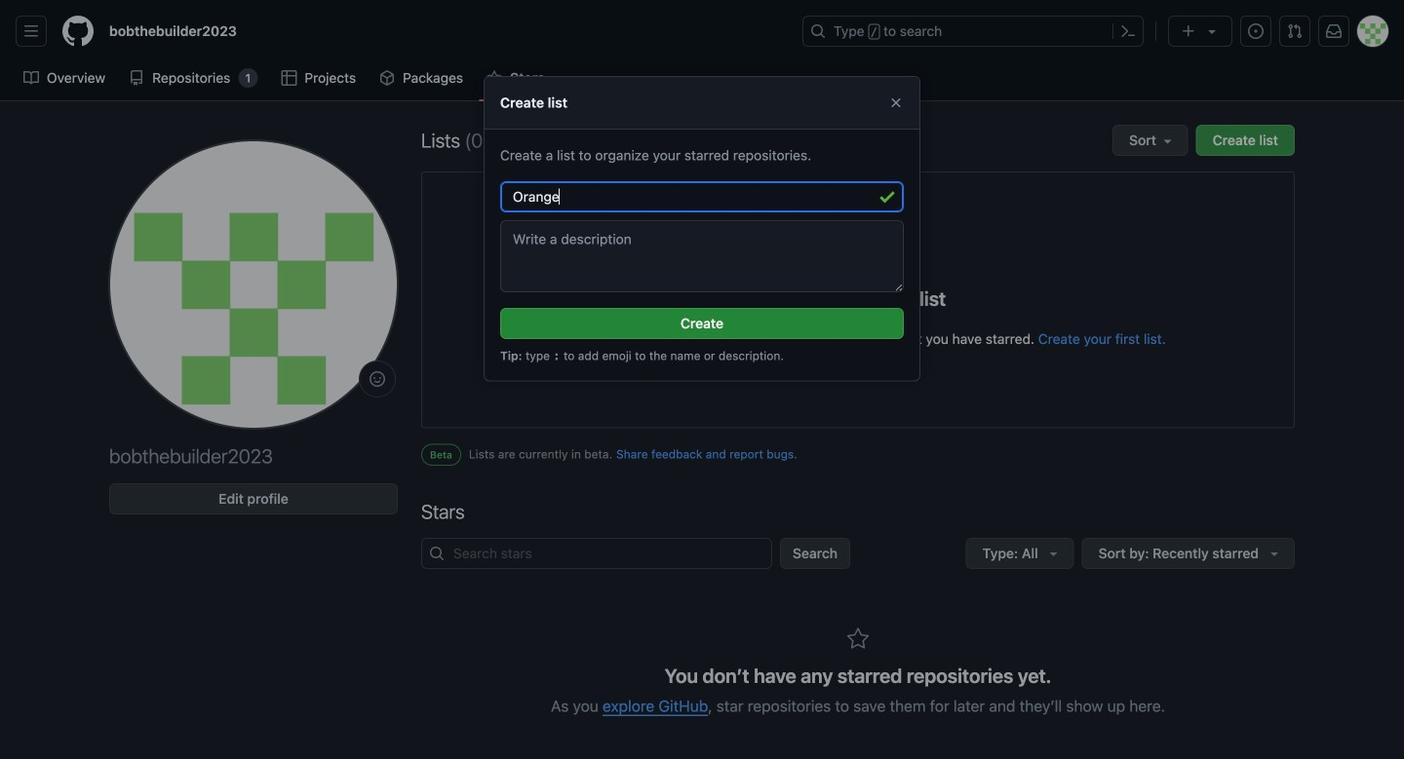 Task type: vqa. For each thing, say whether or not it's contained in the screenshot.
triangle down image to the middle
yes



Task type: locate. For each thing, give the bounding box(es) containing it.
0 horizontal spatial triangle down image
[[1204, 23, 1220, 39]]

star image
[[846, 628, 870, 651]]

book image
[[23, 70, 39, 86]]

command palette image
[[1121, 23, 1136, 39]]

smiley image
[[370, 372, 385, 387]]

table image
[[281, 70, 297, 86]]

triangle down image
[[1204, 23, 1220, 39], [1267, 546, 1282, 562]]

change your avatar image
[[109, 140, 398, 429]]

homepage image
[[62, 16, 94, 47]]

1 horizontal spatial triangle down image
[[1267, 546, 1282, 562]]

create list dialog
[[484, 76, 921, 382]]

package image
[[379, 70, 395, 86]]

triangle down image
[[1046, 546, 1062, 562]]

close dialog image
[[888, 95, 904, 111]]

List name text field
[[500, 181, 904, 212]]

feature release label: beta element
[[421, 444, 461, 466]]

notifications image
[[1326, 23, 1342, 39]]



Task type: describe. For each thing, give the bounding box(es) containing it.
0 vertical spatial triangle down image
[[1204, 23, 1220, 39]]

search image
[[429, 546, 445, 562]]

git pull request image
[[1287, 23, 1303, 39]]

Search stars search field
[[421, 538, 772, 569]]

1 vertical spatial triangle down image
[[1267, 546, 1282, 562]]

plus image
[[1181, 23, 1197, 39]]

repo image
[[129, 70, 145, 86]]

star image
[[487, 70, 502, 86]]

List description text field
[[500, 220, 904, 292]]

issue opened image
[[1248, 23, 1264, 39]]



